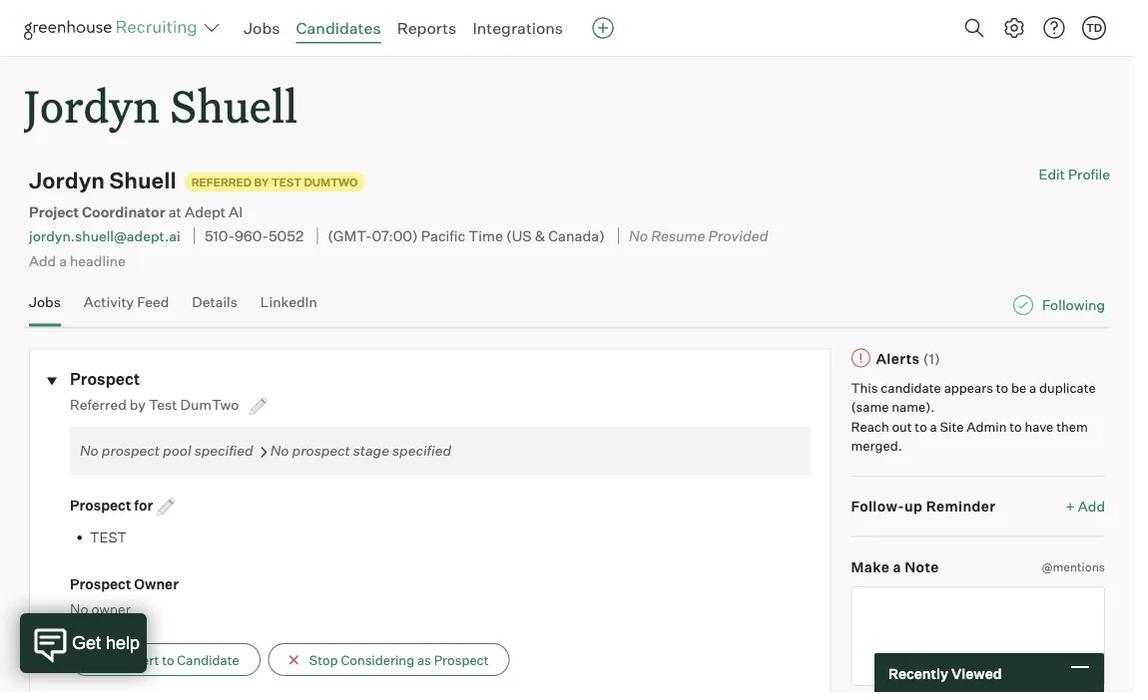 Task type: locate. For each thing, give the bounding box(es) containing it.
1 horizontal spatial specified
[[392, 442, 451, 460]]

prospect
[[70, 370, 140, 390], [70, 497, 131, 514], [70, 576, 131, 593], [434, 652, 489, 668]]

referred up ai
[[192, 175, 252, 189]]

by up 510-960-5052
[[254, 175, 269, 189]]

0 horizontal spatial add
[[29, 252, 56, 269]]

jobs link down 'add a headline'
[[29, 294, 61, 323]]

jordyn.shuell@adept.ai
[[29, 228, 180, 245]]

jordyn shuell down greenhouse recruiting 'image'
[[24, 76, 298, 135]]

for
[[134, 497, 153, 514]]

configure image
[[1003, 16, 1026, 40]]

0 horizontal spatial jobs
[[29, 294, 61, 311]]

reports link
[[397, 18, 457, 38]]

1 vertical spatial jobs link
[[29, 294, 61, 323]]

1 vertical spatial dumtwo
[[180, 396, 239, 413]]

0 horizontal spatial referred
[[70, 396, 127, 413]]

a
[[59, 252, 67, 269], [1029, 380, 1037, 396], [930, 419, 937, 435], [893, 559, 902, 576]]

owner
[[134, 576, 179, 593]]

ai
[[229, 203, 243, 221]]

0 vertical spatial jordyn
[[24, 76, 160, 135]]

convert
[[111, 652, 159, 668]]

test up no prospect pool specified
[[149, 396, 177, 413]]

activity
[[84, 294, 134, 311]]

specified
[[194, 442, 253, 460], [392, 442, 451, 460]]

jobs for activity feed
[[29, 294, 61, 311]]

0 vertical spatial shuell
[[170, 76, 298, 135]]

0 vertical spatial jobs
[[244, 18, 280, 38]]

by up no prospect pool specified
[[130, 396, 146, 413]]

no left owner
[[70, 600, 88, 618]]

jobs link for candidates
[[244, 18, 280, 38]]

1 vertical spatial shuell
[[109, 167, 176, 194]]

jordyn.shuell@adept.ai link
[[29, 228, 180, 245]]

referred
[[192, 175, 252, 189], [70, 396, 127, 413]]

add down project
[[29, 252, 56, 269]]

to
[[996, 380, 1009, 396], [915, 419, 927, 435], [1010, 419, 1022, 435], [162, 652, 174, 668]]

add right + on the bottom of page
[[1078, 498, 1105, 516]]

1 horizontal spatial referred
[[192, 175, 252, 189]]

0 vertical spatial jordyn shuell
[[24, 76, 298, 135]]

@mentions link
[[1042, 558, 1105, 577]]

test up 5052
[[272, 175, 302, 189]]

0 horizontal spatial by
[[130, 396, 146, 413]]

0 horizontal spatial specified
[[194, 442, 253, 460]]

no prospect pool specified
[[80, 442, 253, 460]]

1 horizontal spatial prospect
[[292, 442, 350, 460]]

1 horizontal spatial jobs link
[[244, 18, 280, 38]]

+ add
[[1066, 498, 1105, 516]]

0 vertical spatial dumtwo
[[304, 175, 358, 189]]

1 vertical spatial add
[[1078, 498, 1105, 516]]

to left 'have'
[[1010, 419, 1022, 435]]

jordyn
[[24, 76, 160, 135], [29, 167, 105, 194]]

0 horizontal spatial prospect
[[102, 442, 160, 460]]

prospect right as
[[434, 652, 489, 668]]

follow-
[[851, 498, 905, 516]]

referred by test dumtwo up no prospect pool specified
[[70, 396, 242, 413]]

0 horizontal spatial test
[[149, 396, 177, 413]]

stop considering as prospect button
[[268, 644, 510, 677]]

details link
[[192, 294, 238, 323]]

following link
[[1043, 296, 1105, 315]]

canada)
[[549, 227, 605, 245]]

dumtwo up '(gmt-'
[[304, 175, 358, 189]]

this
[[851, 380, 878, 396]]

None text field
[[851, 587, 1105, 687]]

make a note
[[851, 559, 939, 576]]

1 vertical spatial jordyn
[[29, 167, 105, 194]]

1 specified from the left
[[194, 442, 253, 460]]

jordyn up project
[[29, 167, 105, 194]]

0 vertical spatial by
[[254, 175, 269, 189]]

+
[[1066, 498, 1075, 516]]

to right convert
[[162, 652, 174, 668]]

1 horizontal spatial dumtwo
[[304, 175, 358, 189]]

candidate
[[177, 652, 239, 668]]

510-960-5052
[[205, 227, 304, 245]]

jobs link
[[244, 18, 280, 38], [29, 294, 61, 323]]

dumtwo up the pool
[[180, 396, 239, 413]]

prospect inside the prospect owner no owner
[[70, 576, 131, 593]]

no left stage on the bottom left of the page
[[270, 442, 289, 460]]

a left headline
[[59, 252, 67, 269]]

1 vertical spatial jordyn shuell
[[29, 167, 176, 194]]

1 vertical spatial referred
[[70, 396, 127, 413]]

prospect for stage
[[292, 442, 350, 460]]

prospect up test
[[70, 497, 131, 514]]

site
[[940, 419, 964, 435]]

2 prospect from the left
[[292, 442, 350, 460]]

0 horizontal spatial jobs link
[[29, 294, 61, 323]]

out
[[892, 419, 912, 435]]

jordyn shuell up coordinator
[[29, 167, 176, 194]]

specified right stage on the bottom left of the page
[[392, 442, 451, 460]]

owner
[[91, 600, 131, 618]]

jordyn shuell
[[24, 76, 298, 135], [29, 167, 176, 194]]

coordinator
[[82, 203, 165, 221]]

1 horizontal spatial test
[[272, 175, 302, 189]]

no
[[629, 227, 648, 245], [80, 442, 99, 460], [270, 442, 289, 460], [70, 600, 88, 618]]

jobs left candidates link
[[244, 18, 280, 38]]

prospect left the pool
[[102, 442, 160, 460]]

add a headline
[[29, 252, 126, 269]]

jordyn down greenhouse recruiting 'image'
[[24, 76, 160, 135]]

1 horizontal spatial add
[[1078, 498, 1105, 516]]

no up prospect for
[[80, 442, 99, 460]]

shuell
[[170, 76, 298, 135], [109, 167, 176, 194]]

0 vertical spatial referred
[[192, 175, 252, 189]]

0 vertical spatial add
[[29, 252, 56, 269]]

by
[[254, 175, 269, 189], [130, 396, 146, 413]]

stop
[[309, 652, 338, 668]]

prospect inside button
[[434, 652, 489, 668]]

no resume provided
[[629, 227, 768, 245]]

a left note
[[893, 559, 902, 576]]

&
[[535, 227, 545, 245]]

referred by test dumtwo up ai
[[192, 175, 358, 189]]

this candidate appears to be a duplicate (same name). reach out to a site admin to have them merged.
[[851, 380, 1096, 454]]

referred by test dumtwo
[[192, 175, 358, 189], [70, 396, 242, 413]]

stage
[[353, 442, 389, 460]]

considering
[[341, 652, 415, 668]]

1 vertical spatial jobs
[[29, 294, 61, 311]]

prospect down activity feed link
[[70, 370, 140, 390]]

resume
[[651, 227, 705, 245]]

1 horizontal spatial jobs
[[244, 18, 280, 38]]

referred up no prospect pool specified
[[70, 396, 127, 413]]

activity feed
[[84, 294, 169, 311]]

details
[[192, 294, 238, 311]]

add
[[29, 252, 56, 269], [1078, 498, 1105, 516]]

1 vertical spatial test
[[149, 396, 177, 413]]

adept
[[185, 203, 226, 221]]

07:00)
[[372, 227, 418, 245]]

1 vertical spatial referred by test dumtwo
[[70, 396, 242, 413]]

prospect up owner
[[70, 576, 131, 593]]

1 prospect from the left
[[102, 442, 160, 460]]

(same
[[851, 400, 889, 415]]

jobs link left candidates link
[[244, 18, 280, 38]]

candidates
[[296, 18, 381, 38]]

prospect left stage on the bottom left of the page
[[292, 442, 350, 460]]

0 horizontal spatial dumtwo
[[180, 396, 239, 413]]

1 vertical spatial by
[[130, 396, 146, 413]]

0 vertical spatial jobs link
[[244, 18, 280, 38]]

no left 'resume'
[[629, 227, 648, 245]]

duplicate
[[1039, 380, 1096, 396]]

2 specified from the left
[[392, 442, 451, 460]]

profile
[[1068, 166, 1110, 183]]

integrations
[[473, 18, 563, 38]]

no for no resume provided
[[629, 227, 648, 245]]

activity feed link
[[84, 294, 169, 323]]

project
[[29, 203, 79, 221]]

note
[[905, 559, 939, 576]]

greenhouse recruiting image
[[24, 16, 204, 40]]

test
[[90, 528, 127, 546]]

to right out
[[915, 419, 927, 435]]

0 vertical spatial referred by test dumtwo
[[192, 175, 358, 189]]

jobs down 'add a headline'
[[29, 294, 61, 311]]

at
[[168, 203, 182, 221]]

specified right the pool
[[194, 442, 253, 460]]

td button
[[1078, 12, 1110, 44]]

prospect
[[102, 442, 160, 460], [292, 442, 350, 460]]



Task type: describe. For each thing, give the bounding box(es) containing it.
make
[[851, 559, 890, 576]]

to left be
[[996, 380, 1009, 396]]

@mentions
[[1042, 560, 1105, 575]]

510-
[[205, 227, 235, 245]]

following
[[1043, 297, 1105, 314]]

headline
[[70, 252, 126, 269]]

prospect for prospect
[[70, 370, 140, 390]]

alerts (1)
[[876, 350, 941, 368]]

no inside the prospect owner no owner
[[70, 600, 88, 618]]

(gmt-
[[328, 227, 372, 245]]

convert to candidate
[[111, 652, 239, 668]]

linkedin
[[260, 294, 317, 311]]

0 vertical spatial test
[[272, 175, 302, 189]]

recently viewed
[[889, 665, 1002, 683]]

edit profile
[[1039, 166, 1110, 183]]

pool
[[163, 442, 191, 460]]

specified for no prospect stage specified
[[392, 442, 451, 460]]

reminder
[[926, 498, 996, 516]]

no prospect stage specified
[[270, 442, 451, 460]]

prospect for prospect for
[[70, 497, 131, 514]]

up
[[905, 498, 923, 516]]

pacific
[[421, 227, 466, 245]]

reach
[[851, 419, 889, 435]]

1 horizontal spatial by
[[254, 175, 269, 189]]

linkedin link
[[260, 294, 317, 323]]

appears
[[944, 380, 993, 396]]

no for no prospect stage specified
[[270, 442, 289, 460]]

prospect owner no owner
[[70, 576, 179, 618]]

+ add link
[[1066, 497, 1105, 517]]

(gmt-07:00) pacific time (us & canada)
[[328, 227, 605, 245]]

td
[[1086, 21, 1102, 34]]

candidates link
[[296, 18, 381, 38]]

as
[[417, 652, 431, 668]]

feed
[[137, 294, 169, 311]]

integrations link
[[473, 18, 563, 38]]

provided
[[709, 227, 768, 245]]

jobs for candidates
[[244, 18, 280, 38]]

edit profile link
[[1039, 166, 1110, 183]]

candidate
[[881, 380, 941, 396]]

stop considering as prospect
[[309, 652, 489, 668]]

search image
[[963, 16, 987, 40]]

(us
[[506, 227, 532, 245]]

to inside button
[[162, 652, 174, 668]]

960-
[[235, 227, 269, 245]]

prospect for prospect owner no owner
[[70, 576, 131, 593]]

project coordinator at adept ai
[[29, 203, 243, 221]]

viewed
[[952, 665, 1002, 683]]

edit
[[1039, 166, 1065, 183]]

no for no prospect pool specified
[[80, 442, 99, 460]]

specified for no prospect pool specified
[[194, 442, 253, 460]]

reports
[[397, 18, 457, 38]]

name).
[[892, 400, 935, 415]]

prospect for pool
[[102, 442, 160, 460]]

convert to candidate button
[[70, 644, 260, 677]]

recently
[[889, 665, 949, 683]]

have
[[1025, 419, 1054, 435]]

td button
[[1082, 16, 1106, 40]]

a left site at the right bottom
[[930, 419, 937, 435]]

prospect for
[[70, 497, 156, 514]]

be
[[1011, 380, 1027, 396]]

jobs link for activity feed
[[29, 294, 61, 323]]

follow-up reminder
[[851, 498, 996, 516]]

(1)
[[923, 350, 941, 368]]

5052
[[269, 227, 304, 245]]

time
[[469, 227, 503, 245]]

admin
[[967, 419, 1007, 435]]

merged.
[[851, 438, 902, 454]]

alerts
[[876, 350, 920, 368]]

a right be
[[1029, 380, 1037, 396]]

them
[[1057, 419, 1088, 435]]



Task type: vqa. For each thing, say whether or not it's contained in the screenshot.
bottom jordyn
yes



